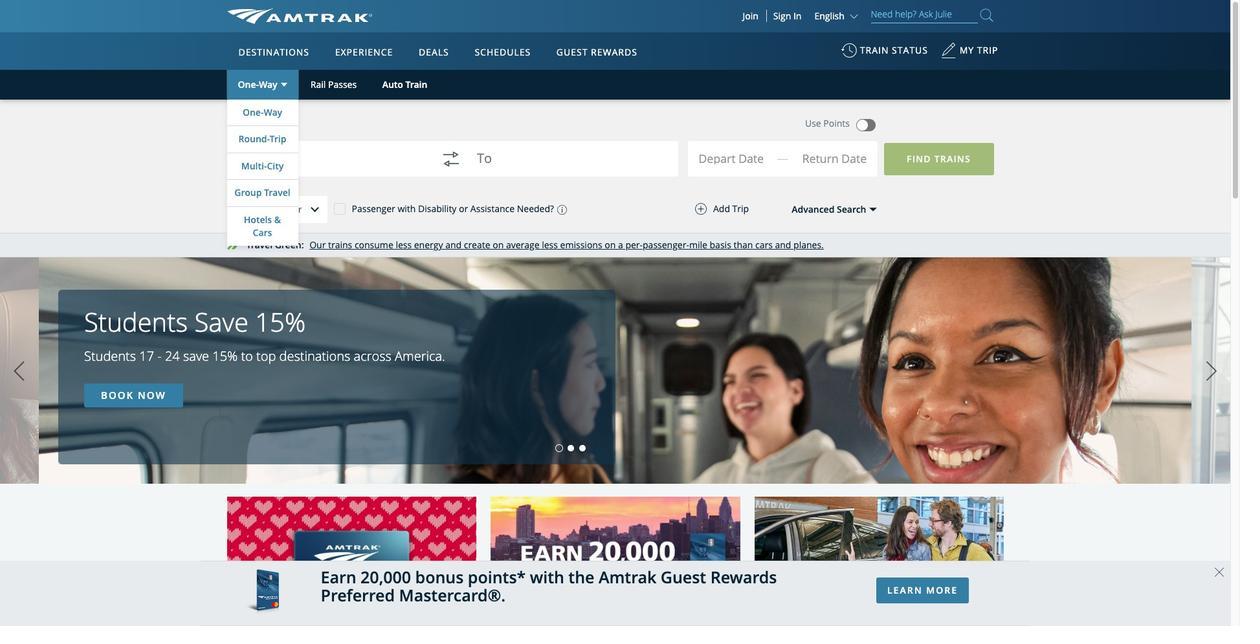 Task type: vqa. For each thing, say whether or not it's contained in the screenshot.
Travel
yes



Task type: locate. For each thing, give the bounding box(es) containing it.
rewards
[[591, 46, 638, 58], [711, 566, 777, 588]]

passenger
[[352, 203, 395, 215]]

0 horizontal spatial on
[[493, 239, 504, 251]]

1 vertical spatial way
[[264, 106, 282, 118]]

1 horizontal spatial and
[[775, 239, 791, 251]]

0 vertical spatial guest
[[557, 46, 588, 58]]

15% up the top
[[255, 304, 306, 340]]

train status link
[[841, 38, 928, 70]]

none field the from
[[242, 144, 425, 186]]

0 horizontal spatial and
[[446, 239, 462, 251]]

open image
[[870, 208, 878, 212]]

application inside banner
[[275, 108, 586, 289]]

1 vertical spatial with
[[530, 566, 564, 588]]

and
[[446, 239, 462, 251], [775, 239, 791, 251]]

way inside popup button
[[264, 106, 282, 118]]

preferred
[[321, 585, 395, 607]]

with
[[398, 203, 416, 215], [530, 566, 564, 588]]

1 horizontal spatial with
[[530, 566, 564, 588]]

trip for round-trip
[[270, 133, 286, 145]]

consume
[[355, 239, 393, 251]]

1 horizontal spatial on
[[605, 239, 616, 251]]

banner
[[0, 0, 1231, 299]]

mile
[[689, 239, 708, 251]]

status
[[892, 44, 928, 56]]

auto
[[382, 78, 403, 91]]

train status
[[860, 44, 928, 56]]

add trip button
[[669, 197, 775, 222]]

0 horizontal spatial guest
[[557, 46, 588, 58]]

sign in button
[[774, 10, 802, 22]]

trip for add trip
[[733, 203, 749, 215]]

book
[[101, 389, 134, 402]]

more
[[927, 584, 958, 597]]

none field to
[[477, 144, 660, 186]]

way up round-trip
[[264, 106, 282, 118]]

train
[[860, 44, 889, 56]]

my
[[960, 44, 974, 56]]

0 vertical spatial travel
[[264, 187, 290, 199]]

0 vertical spatial trip
[[270, 133, 286, 145]]

students up 17
[[84, 304, 188, 340]]

one- up one-way popup button
[[238, 78, 259, 91]]

1 horizontal spatial rewards
[[711, 566, 777, 588]]

earn 20,000 bonus points* with the amtrak guest rewards preferred mastercard®.
[[321, 566, 777, 607]]

&
[[274, 213, 281, 226]]

save
[[195, 304, 249, 340]]

travel inside group travel popup button
[[264, 187, 290, 199]]

0 vertical spatial one-way
[[238, 78, 277, 91]]

2 and from the left
[[775, 239, 791, 251]]

date
[[842, 151, 867, 166]]

advanced search button
[[765, 197, 878, 223]]

0 horizontal spatial trip
[[270, 133, 286, 145]]

choose a slide to display tab list
[[0, 445, 589, 452]]

amtrak valentines day gift card image
[[227, 479, 476, 627]]

group
[[235, 187, 262, 199]]

destinations
[[239, 46, 309, 58]]

2 on from the left
[[605, 239, 616, 251]]

advanced
[[792, 203, 835, 215]]

energy
[[414, 239, 443, 251]]

0 vertical spatial one-
[[238, 78, 259, 91]]

0 horizontal spatial less
[[396, 239, 412, 251]]

application
[[275, 108, 586, 289]]

0 horizontal spatial with
[[398, 203, 416, 215]]

1 vertical spatial trip
[[733, 203, 749, 215]]

15%
[[255, 304, 306, 340], [212, 348, 238, 365]]

students
[[84, 304, 188, 340], [84, 348, 136, 365]]

students left 17
[[84, 348, 136, 365]]

0 vertical spatial students
[[84, 304, 188, 340]]

0 vertical spatial rewards
[[591, 46, 638, 58]]

1 and from the left
[[446, 239, 462, 251]]

1 vertical spatial one-way
[[243, 106, 282, 118]]

trip up city
[[270, 133, 286, 145]]

multi-city
[[241, 160, 284, 172]]

17
[[139, 348, 154, 365]]

2 students from the top
[[84, 348, 136, 365]]

on left a
[[605, 239, 616, 251]]

1 horizontal spatial 15%
[[255, 304, 306, 340]]

my trip
[[960, 44, 999, 56]]

one-way up round-trip
[[243, 106, 282, 118]]

english button
[[815, 10, 861, 22]]

cars
[[756, 239, 773, 251]]

amtrak
[[599, 566, 657, 588]]

one- up round-
[[243, 106, 264, 118]]

0 vertical spatial way
[[259, 78, 277, 91]]

auto train link
[[369, 70, 441, 100]]

None field
[[242, 144, 425, 186], [477, 144, 660, 186], [701, 144, 791, 177], [701, 144, 791, 177]]

multi-city button
[[227, 153, 298, 179]]

trains
[[328, 239, 352, 251]]

planes.
[[794, 239, 824, 251]]

1 vertical spatial rewards
[[711, 566, 777, 588]]

more information about accessible travel requests. image
[[554, 205, 567, 215]]

with left the
[[530, 566, 564, 588]]

one-way inside popup button
[[243, 106, 282, 118]]

trip inside popup button
[[270, 133, 286, 145]]

less right average
[[542, 239, 558, 251]]

1 less from the left
[[396, 239, 412, 251]]

-
[[158, 348, 162, 365]]

trip inside button
[[733, 203, 749, 215]]

1 horizontal spatial less
[[542, 239, 558, 251]]

24
[[165, 348, 180, 365]]

less left energy
[[396, 239, 412, 251]]

create
[[464, 239, 490, 251]]

return date
[[802, 151, 867, 166]]

way left select caret image
[[259, 78, 277, 91]]

1 vertical spatial 15%
[[212, 348, 238, 365]]

less
[[396, 239, 412, 251], [542, 239, 558, 251]]

with left disability
[[398, 203, 416, 215]]

students 17 - 24 save 15% to top destinations across america.
[[84, 348, 445, 365]]

one-
[[238, 78, 259, 91], [243, 106, 264, 118]]

now
[[138, 389, 166, 402]]

rail passes
[[311, 78, 357, 91]]

on
[[493, 239, 504, 251], [605, 239, 616, 251]]

1 horizontal spatial trip
[[733, 203, 749, 215]]

our
[[310, 239, 326, 251]]

city
[[267, 160, 284, 172]]

and left create
[[446, 239, 462, 251]]

1 vertical spatial travel
[[246, 239, 273, 251]]

1 vertical spatial one-
[[243, 106, 264, 118]]

1 vertical spatial guest
[[661, 566, 706, 588]]

emissions
[[560, 239, 603, 251]]

way
[[259, 78, 277, 91], [264, 106, 282, 118]]

hotels
[[244, 213, 272, 226]]

trip
[[270, 133, 286, 145], [733, 203, 749, 215]]

english
[[815, 10, 845, 22]]

travel green: our trains consume less energy and create on average less emissions on a per-passenger-mile basis than cars and planes.
[[246, 239, 824, 251]]

guest
[[557, 46, 588, 58], [661, 566, 706, 588]]

amtrak guest rewards preferred mastercard image
[[246, 570, 279, 618]]

1 horizontal spatial guest
[[661, 566, 706, 588]]

passenger with disability or assistance needed?
[[352, 203, 554, 215]]

students save 15%
[[84, 304, 306, 340]]

15% left to
[[212, 348, 238, 365]]

passenger-
[[643, 239, 689, 251]]

hotels & cars
[[244, 213, 281, 239]]

slide 1 tab
[[556, 445, 563, 452]]

one-way left select caret image
[[238, 78, 277, 91]]

on right create
[[493, 239, 504, 251]]

1 students from the top
[[84, 304, 188, 340]]

our trains consume less energy and create on average less emissions on a per-passenger-mile basis than cars and planes. link
[[310, 239, 824, 251]]

trip right add
[[733, 203, 749, 215]]

and right cars at the right
[[775, 239, 791, 251]]

learn
[[888, 584, 923, 597]]

hotels & cars button
[[227, 207, 298, 246]]

amtrak image
[[227, 8, 372, 24]]

From text field
[[242, 152, 425, 169]]

auto train
[[382, 78, 428, 91]]

travel up "traveler"
[[264, 187, 290, 199]]

To text field
[[477, 152, 660, 169]]

add trip
[[713, 203, 749, 215]]

travel down cars
[[246, 239, 273, 251]]

0 horizontal spatial rewards
[[591, 46, 638, 58]]

one-way
[[238, 78, 277, 91], [243, 106, 282, 118]]

return
[[802, 151, 839, 166]]

1 vertical spatial students
[[84, 348, 136, 365]]

next image
[[1202, 355, 1222, 388]]

0 horizontal spatial 15%
[[212, 348, 238, 365]]

destinations
[[279, 348, 351, 365]]

deals button
[[414, 34, 454, 71]]



Task type: describe. For each thing, give the bounding box(es) containing it.
plus icon image
[[695, 203, 707, 215]]

deals
[[419, 46, 449, 58]]

passes
[[328, 78, 357, 91]]

guest rewards button
[[551, 34, 643, 71]]

switch departure and arrival stations. image
[[436, 144, 467, 175]]

disability
[[418, 203, 457, 215]]

experience
[[335, 46, 393, 58]]

guest inside earn 20,000 bonus points* with the amtrak guest rewards preferred mastercard®.
[[661, 566, 706, 588]]

2 less from the left
[[542, 239, 558, 251]]

amtrak sustains leaf icon image
[[227, 242, 240, 250]]

add
[[713, 203, 730, 215]]

the
[[569, 566, 595, 588]]

than
[[734, 239, 753, 251]]

my trip button
[[941, 38, 999, 70]]

basis
[[710, 239, 731, 251]]

round-trip
[[239, 133, 286, 145]]

rewards inside earn 20,000 bonus points* with the amtrak guest rewards preferred mastercard®.
[[711, 566, 777, 588]]

0 vertical spatial 15%
[[255, 304, 306, 340]]

advanced search
[[792, 203, 867, 215]]

sign in
[[774, 10, 802, 22]]

way inside dropdown button
[[259, 78, 277, 91]]

america.
[[395, 348, 445, 365]]

new york city skyline image
[[490, 478, 740, 627]]

select caret image
[[281, 83, 287, 86]]

search icon image
[[981, 6, 993, 24]]

slide 2 tab
[[568, 445, 574, 452]]

earn
[[321, 566, 356, 588]]

one- inside popup button
[[243, 106, 264, 118]]

join
[[743, 10, 759, 22]]

learn more
[[888, 584, 958, 597]]

group travel
[[235, 187, 290, 199]]

with inside earn 20,000 bonus points* with the amtrak guest rewards preferred mastercard®.
[[530, 566, 564, 588]]

destinations button
[[233, 34, 315, 71]]

needed?
[[517, 203, 554, 215]]

a
[[618, 239, 623, 251]]

guest inside popup button
[[557, 46, 588, 58]]

rewards inside popup button
[[591, 46, 638, 58]]

0 vertical spatial with
[[398, 203, 416, 215]]

search
[[837, 203, 867, 215]]

points*
[[468, 566, 526, 588]]

book now link
[[84, 384, 183, 408]]

traveler
[[268, 203, 302, 215]]

trip
[[977, 44, 999, 56]]

guest rewards
[[557, 46, 638, 58]]

one-way button
[[227, 100, 298, 126]]

top
[[256, 348, 276, 365]]

Please enter your search item search field
[[871, 6, 978, 23]]

banner containing join
[[0, 0, 1231, 299]]

in
[[794, 10, 802, 22]]

traveler button
[[237, 196, 328, 223]]

rail
[[311, 78, 326, 91]]

experience button
[[330, 34, 398, 71]]

to
[[241, 348, 253, 365]]

1 on from the left
[[493, 239, 504, 251]]

across
[[354, 348, 392, 365]]

average
[[506, 239, 540, 251]]

save
[[183, 348, 209, 365]]

round-
[[239, 133, 270, 145]]

round-trip button
[[227, 127, 298, 153]]

slide 3 tab
[[580, 445, 586, 452]]

book now
[[101, 389, 166, 402]]

sign
[[774, 10, 791, 22]]

mastercard®.
[[399, 585, 506, 607]]

rail passes button
[[298, 70, 369, 100]]

click to add the number travelers and discount types image
[[302, 197, 328, 223]]

join button
[[735, 10, 767, 22]]

20,000
[[361, 566, 411, 588]]

multi-
[[241, 160, 267, 172]]

previous image
[[9, 355, 29, 388]]

Passenger with Disability or Assistance Needed? checkbox
[[334, 203, 345, 214]]

per-
[[626, 239, 643, 251]]

students for students 17 - 24 save 15% to top destinations across america.
[[84, 348, 136, 365]]

one-way inside dropdown button
[[238, 78, 277, 91]]

cars
[[253, 227, 272, 239]]

students for students save 15%
[[84, 304, 188, 340]]

use points
[[805, 117, 850, 129]]

train
[[406, 78, 428, 91]]

one- inside dropdown button
[[238, 78, 259, 91]]

or
[[459, 203, 468, 215]]

green:
[[275, 239, 304, 251]]

group travel button
[[227, 180, 298, 206]]

bonus
[[415, 566, 464, 588]]

regions map image
[[275, 108, 586, 289]]

return date button
[[791, 145, 878, 177]]

schedules
[[475, 46, 531, 58]]

one-way button
[[227, 70, 298, 100]]



